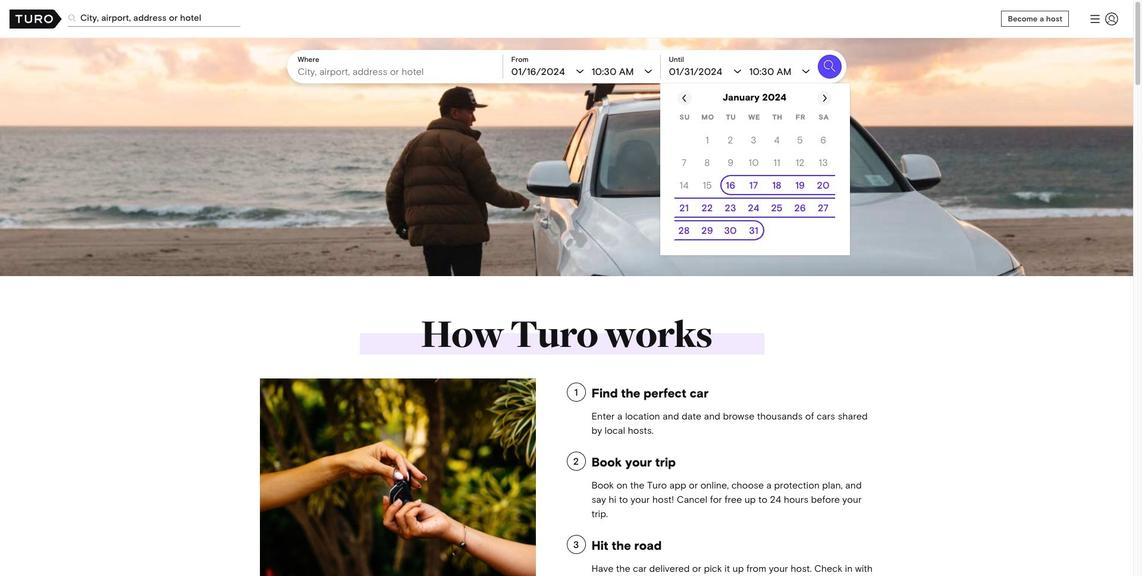 Task type: locate. For each thing, give the bounding box(es) containing it.
City, airport, address or hotel field
[[68, 9, 240, 27], [298, 64, 497, 79]]

None field
[[68, 0, 995, 36], [298, 64, 497, 79], [68, 0, 995, 36], [298, 64, 497, 79]]

1 vertical spatial city, airport, address or hotel field
[[298, 64, 497, 79]]

0 vertical spatial city, airport, address or hotel field
[[68, 9, 240, 27]]

move backward to switch to the previous month image
[[680, 93, 690, 103]]



Task type: describe. For each thing, give the bounding box(es) containing it.
calendar application
[[660, 83, 1143, 264]]

1 horizontal spatial city, airport, address or hotel field
[[298, 64, 497, 79]]

turo host handing keys to guest image
[[260, 379, 536, 576]]

0 horizontal spatial city, airport, address or hotel field
[[68, 9, 240, 27]]

move forward to switch to the next month image
[[820, 93, 830, 103]]

menu element
[[1084, 7, 1125, 31]]

turo image
[[10, 9, 62, 28]]



